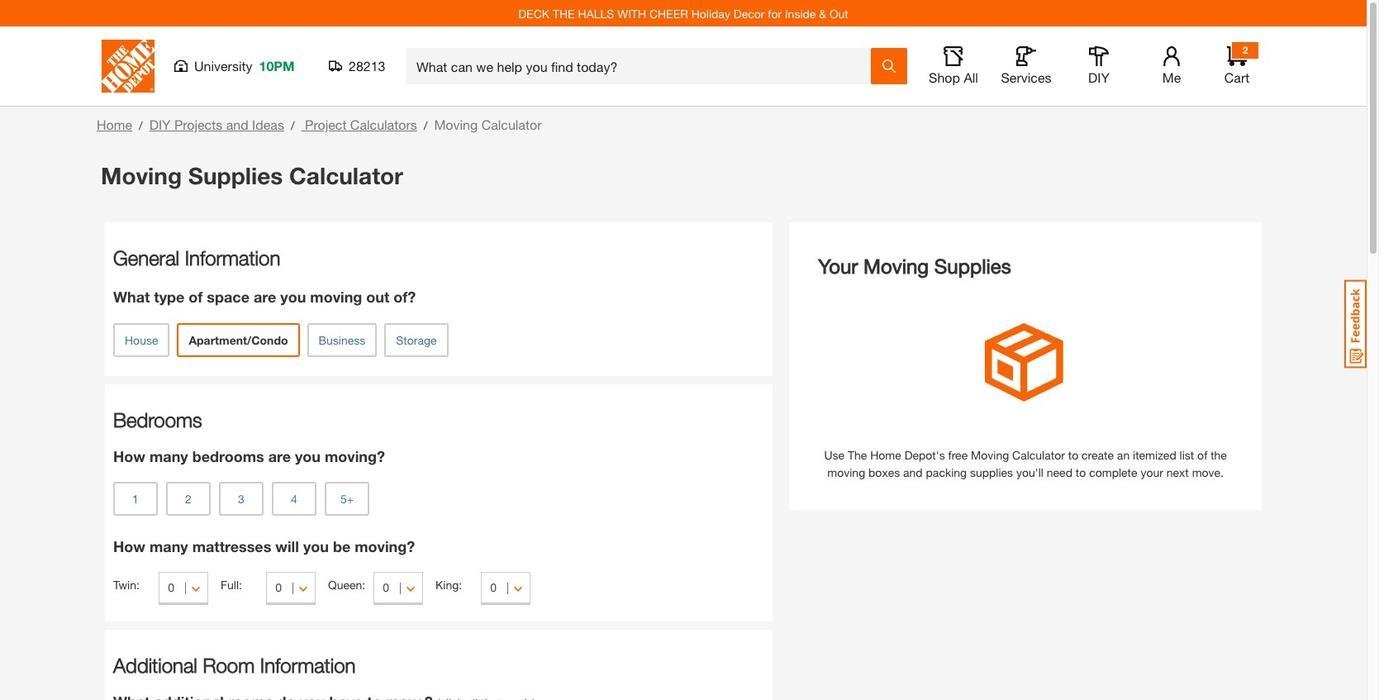 Task type: describe. For each thing, give the bounding box(es) containing it.
2 button
[[166, 482, 211, 516]]

your
[[819, 255, 858, 278]]

1
[[132, 492, 139, 506]]

4
[[291, 492, 298, 506]]

1 vertical spatial are
[[268, 447, 291, 465]]

2 / from the left
[[291, 118, 295, 132]]

holiday
[[692, 6, 731, 20]]

0 for twin:
[[168, 580, 174, 594]]

house
[[125, 333, 158, 347]]

0 horizontal spatial and
[[226, 117, 249, 132]]

moving inside use the home depot's free moving calculator to create an itemized list of the moving boxes and packing supplies you'll need to complete your next move.
[[828, 465, 866, 480]]

use the home depot's free moving calculator to create an itemized list of the moving boxes and packing supplies you'll need to complete your next move.
[[825, 448, 1228, 480]]

free
[[949, 448, 968, 462]]

halls
[[578, 6, 615, 20]]

moving inside use the home depot's free moving calculator to create an itemized list of the moving boxes and packing supplies you'll need to complete your next move.
[[972, 448, 1010, 462]]

out
[[367, 288, 390, 306]]

cart 2
[[1225, 44, 1250, 85]]

0 vertical spatial are
[[254, 288, 276, 306]]

queen:
[[328, 578, 366, 592]]

0 horizontal spatial calculator
[[289, 162, 403, 189]]

28213
[[349, 58, 386, 74]]

bedrooms
[[192, 447, 264, 465]]

5+
[[341, 492, 354, 506]]

moving supplies calculator
[[101, 162, 403, 189]]

depot's
[[905, 448, 946, 462]]

3 / from the left
[[424, 118, 428, 132]]

what
[[113, 288, 150, 306]]

how many bedrooms are you moving?
[[113, 447, 385, 465]]

0 vertical spatial home
[[97, 117, 132, 132]]

what type of space are you moving out of?
[[113, 288, 416, 306]]

1 vertical spatial to
[[1076, 465, 1087, 480]]

house button
[[113, 323, 170, 357]]

many for mattresses
[[150, 537, 188, 556]]

your
[[1141, 465, 1164, 480]]

home link
[[97, 117, 132, 132]]

calculators
[[350, 117, 417, 132]]

0 for king:
[[490, 580, 497, 594]]

home / diy projects and ideas / project calculators / moving calculator
[[97, 117, 542, 132]]

shop all button
[[928, 46, 981, 86]]

of inside use the home depot's free moving calculator to create an itemized list of the moving boxes and packing supplies you'll need to complete your next move.
[[1198, 448, 1208, 462]]

you for are
[[295, 447, 321, 465]]

1 vertical spatial information
[[260, 654, 356, 677]]

full:
[[221, 578, 242, 592]]

of?
[[394, 288, 416, 306]]

the
[[553, 6, 575, 20]]

&
[[820, 6, 827, 20]]

complete
[[1090, 465, 1138, 480]]

0 for queen:
[[383, 580, 389, 594]]

1 button
[[113, 482, 158, 516]]

room
[[203, 654, 255, 677]]

move.
[[1193, 465, 1225, 480]]

project
[[305, 117, 347, 132]]

space
[[207, 288, 250, 306]]

28213 button
[[329, 58, 386, 74]]

with
[[618, 6, 647, 20]]

1 horizontal spatial calculator
[[482, 117, 542, 132]]

moving down "home" link
[[101, 162, 182, 189]]

home inside use the home depot's free moving calculator to create an itemized list of the moving boxes and packing supplies you'll need to complete your next move.
[[871, 448, 902, 462]]

be
[[333, 537, 351, 556]]

general
[[113, 246, 179, 270]]

3 button
[[219, 482, 264, 516]]

business button
[[307, 323, 377, 357]]

additional room information
[[113, 654, 356, 677]]

use
[[825, 448, 845, 462]]

next
[[1167, 465, 1190, 480]]

cheer
[[650, 6, 689, 20]]

0 vertical spatial information
[[185, 246, 281, 270]]

will
[[276, 537, 299, 556]]

type
[[154, 288, 185, 306]]

packing
[[926, 465, 967, 480]]

supplies
[[971, 465, 1014, 480]]

0 vertical spatial supplies
[[188, 162, 283, 189]]

create
[[1082, 448, 1115, 462]]

0 button for queen:
[[374, 572, 423, 605]]

5+ button
[[325, 482, 370, 516]]

for
[[768, 6, 782, 20]]

out
[[830, 6, 849, 20]]

3
[[238, 492, 245, 506]]

What can we help you find today? search field
[[417, 49, 871, 84]]

mattresses
[[192, 537, 271, 556]]

0 horizontal spatial diy
[[149, 117, 171, 132]]

decor
[[734, 6, 765, 20]]

and inside use the home depot's free moving calculator to create an itemized list of the moving boxes and packing supplies you'll need to complete your next move.
[[904, 465, 923, 480]]

0 vertical spatial of
[[189, 288, 203, 306]]



Task type: locate. For each thing, give the bounding box(es) containing it.
you
[[281, 288, 306, 306], [295, 447, 321, 465], [303, 537, 329, 556]]

how up 1 in the bottom of the page
[[113, 447, 146, 465]]

calculator inside use the home depot's free moving calculator to create an itemized list of the moving boxes and packing supplies you'll need to complete your next move.
[[1013, 448, 1066, 462]]

many down bedrooms
[[150, 447, 188, 465]]

deck
[[519, 6, 550, 20]]

2 inside button
[[185, 492, 192, 506]]

2 how from the top
[[113, 537, 146, 556]]

0 for full:
[[275, 580, 282, 594]]

2 0 from the left
[[275, 580, 282, 594]]

1 vertical spatial how
[[113, 537, 146, 556]]

0 vertical spatial to
[[1069, 448, 1079, 462]]

1 vertical spatial you
[[295, 447, 321, 465]]

how many mattresses will you be moving?
[[113, 537, 415, 556]]

0 button for full:
[[266, 572, 316, 605]]

diy left me
[[1089, 69, 1110, 85]]

0 down will
[[275, 580, 282, 594]]

1 vertical spatial many
[[150, 537, 188, 556]]

the
[[1211, 448, 1228, 462]]

2 horizontal spatial /
[[424, 118, 428, 132]]

general information
[[113, 246, 281, 270]]

moving box and calculator image
[[985, 322, 1068, 405]]

0 button for twin:
[[159, 572, 208, 605]]

0 horizontal spatial 2
[[185, 492, 192, 506]]

2 inside cart 2
[[1243, 44, 1249, 56]]

diy inside button
[[1089, 69, 1110, 85]]

project calculators link
[[301, 117, 417, 132]]

additional
[[113, 654, 197, 677]]

1 how from the top
[[113, 447, 146, 465]]

the home depot logo image
[[102, 40, 155, 93]]

0 button for king:
[[481, 572, 531, 605]]

moving up supplies at the bottom right of page
[[972, 448, 1010, 462]]

diy button
[[1073, 46, 1126, 86]]

shop all
[[929, 69, 979, 85]]

how for how many bedrooms are you moving?
[[113, 447, 146, 465]]

and down depot's
[[904, 465, 923, 480]]

1 horizontal spatial 2
[[1243, 44, 1249, 56]]

4 button
[[272, 482, 317, 516]]

bedrooms
[[113, 408, 202, 432]]

services
[[1002, 69, 1052, 85]]

diy
[[1089, 69, 1110, 85], [149, 117, 171, 132]]

1 vertical spatial diy
[[149, 117, 171, 132]]

0 horizontal spatial supplies
[[188, 162, 283, 189]]

1 0 button from the left
[[159, 572, 208, 605]]

1 / from the left
[[139, 118, 143, 132]]

you right space
[[281, 288, 306, 306]]

information right room
[[260, 654, 356, 677]]

0 vertical spatial diy
[[1089, 69, 1110, 85]]

1 horizontal spatial and
[[904, 465, 923, 480]]

deck the halls with cheer holiday decor for inside & out
[[519, 6, 849, 20]]

0 button down will
[[266, 572, 316, 605]]

boxes
[[869, 465, 901, 480]]

1 vertical spatial moving
[[828, 465, 866, 480]]

0 right the queen: in the left of the page
[[383, 580, 389, 594]]

10pm
[[259, 58, 295, 74]]

0 horizontal spatial home
[[97, 117, 132, 132]]

me button
[[1146, 46, 1199, 86]]

0 vertical spatial you
[[281, 288, 306, 306]]

0 vertical spatial and
[[226, 117, 249, 132]]

0 horizontal spatial /
[[139, 118, 143, 132]]

2 up the cart
[[1243, 44, 1249, 56]]

moving? up 5+
[[325, 447, 385, 465]]

2 0 button from the left
[[266, 572, 316, 605]]

king:
[[436, 578, 462, 592]]

4 0 from the left
[[490, 580, 497, 594]]

4 0 button from the left
[[481, 572, 531, 605]]

1 horizontal spatial moving
[[828, 465, 866, 480]]

many
[[150, 447, 188, 465], [150, 537, 188, 556]]

0 button left full:
[[159, 572, 208, 605]]

1 vertical spatial supplies
[[935, 255, 1012, 278]]

1 horizontal spatial supplies
[[935, 255, 1012, 278]]

2 vertical spatial you
[[303, 537, 329, 556]]

0 vertical spatial moving?
[[325, 447, 385, 465]]

diy left projects
[[149, 117, 171, 132]]

your moving supplies
[[819, 255, 1012, 278]]

0 vertical spatial how
[[113, 447, 146, 465]]

cart
[[1225, 69, 1250, 85]]

1 vertical spatial home
[[871, 448, 902, 462]]

1 horizontal spatial /
[[291, 118, 295, 132]]

1 vertical spatial of
[[1198, 448, 1208, 462]]

an
[[1118, 448, 1130, 462]]

you up 4
[[295, 447, 321, 465]]

0 horizontal spatial moving
[[310, 288, 362, 306]]

/ right calculators
[[424, 118, 428, 132]]

the
[[848, 448, 868, 462]]

0 button left king:
[[374, 572, 423, 605]]

home
[[97, 117, 132, 132], [871, 448, 902, 462]]

apartment/condo button
[[177, 323, 300, 357]]

diy projects and ideas link
[[149, 117, 284, 132]]

1 horizontal spatial of
[[1198, 448, 1208, 462]]

calculator
[[482, 117, 542, 132], [289, 162, 403, 189], [1013, 448, 1066, 462]]

business
[[319, 333, 366, 347]]

how up twin: in the bottom left of the page
[[113, 537, 146, 556]]

of right list
[[1198, 448, 1208, 462]]

many down 2 button
[[150, 537, 188, 556]]

moving left the out
[[310, 288, 362, 306]]

you'll
[[1017, 465, 1044, 480]]

need
[[1047, 465, 1073, 480]]

0 vertical spatial many
[[150, 447, 188, 465]]

information up space
[[185, 246, 281, 270]]

0
[[168, 580, 174, 594], [275, 580, 282, 594], [383, 580, 389, 594], [490, 580, 497, 594]]

ideas
[[252, 117, 284, 132]]

0 vertical spatial 2
[[1243, 44, 1249, 56]]

information
[[185, 246, 281, 270], [260, 654, 356, 677]]

2 vertical spatial calculator
[[1013, 448, 1066, 462]]

0 horizontal spatial of
[[189, 288, 203, 306]]

and left ideas
[[226, 117, 249, 132]]

1 vertical spatial moving?
[[355, 537, 415, 556]]

services button
[[1000, 46, 1053, 86]]

supplies
[[188, 162, 283, 189], [935, 255, 1012, 278]]

projects
[[174, 117, 223, 132]]

0 vertical spatial calculator
[[482, 117, 542, 132]]

are up 4 button
[[268, 447, 291, 465]]

storage
[[396, 333, 437, 347]]

0 right king:
[[490, 580, 497, 594]]

moving? right be
[[355, 537, 415, 556]]

1 horizontal spatial home
[[871, 448, 902, 462]]

home up boxes
[[871, 448, 902, 462]]

1 many from the top
[[150, 447, 188, 465]]

1 vertical spatial and
[[904, 465, 923, 480]]

university
[[194, 58, 253, 74]]

how for how many mattresses will you be moving?
[[113, 537, 146, 556]]

to right the need
[[1076, 465, 1087, 480]]

list
[[1180, 448, 1195, 462]]

1 0 from the left
[[168, 580, 174, 594]]

feedback link image
[[1345, 279, 1368, 369]]

moving down the
[[828, 465, 866, 480]]

1 horizontal spatial diy
[[1089, 69, 1110, 85]]

/ right "home" link
[[139, 118, 143, 132]]

inside
[[785, 6, 816, 20]]

3 0 button from the left
[[374, 572, 423, 605]]

2 right 1 button at bottom left
[[185, 492, 192, 506]]

to
[[1069, 448, 1079, 462], [1076, 465, 1087, 480]]

you for will
[[303, 537, 329, 556]]

moving right calculators
[[434, 117, 478, 132]]

0 button
[[159, 572, 208, 605], [266, 572, 316, 605], [374, 572, 423, 605], [481, 572, 531, 605]]

/
[[139, 118, 143, 132], [291, 118, 295, 132], [424, 118, 428, 132]]

are right space
[[254, 288, 276, 306]]

university 10pm
[[194, 58, 295, 74]]

3 0 from the left
[[383, 580, 389, 594]]

apartment/condo
[[189, 333, 288, 347]]

to up the need
[[1069, 448, 1079, 462]]

storage button
[[385, 323, 449, 357]]

moving
[[434, 117, 478, 132], [101, 162, 182, 189], [864, 255, 929, 278], [972, 448, 1010, 462]]

0 vertical spatial moving
[[310, 288, 362, 306]]

2 horizontal spatial calculator
[[1013, 448, 1066, 462]]

/ right ideas
[[291, 118, 295, 132]]

deck the halls with cheer holiday decor for inside & out link
[[519, 6, 849, 20]]

of right type
[[189, 288, 203, 306]]

2 many from the top
[[150, 537, 188, 556]]

all
[[964, 69, 979, 85]]

1 vertical spatial 2
[[185, 492, 192, 506]]

home down the home depot logo
[[97, 117, 132, 132]]

moving right your
[[864, 255, 929, 278]]

1 vertical spatial calculator
[[289, 162, 403, 189]]

of
[[189, 288, 203, 306], [1198, 448, 1208, 462]]

0 right twin: in the bottom left of the page
[[168, 580, 174, 594]]

moving?
[[325, 447, 385, 465], [355, 537, 415, 556]]

shop
[[929, 69, 961, 85]]

0 button right king:
[[481, 572, 531, 605]]

twin:
[[113, 578, 140, 592]]

moving
[[310, 288, 362, 306], [828, 465, 866, 480]]

2
[[1243, 44, 1249, 56], [185, 492, 192, 506]]

me
[[1163, 69, 1182, 85]]

itemized
[[1134, 448, 1177, 462]]

many for bedrooms
[[150, 447, 188, 465]]

you left be
[[303, 537, 329, 556]]



Task type: vqa. For each thing, say whether or not it's contained in the screenshot.
"Need Help? Please call us at: 1-800-HOME-DEPOT (1-800-466-3337)"
no



